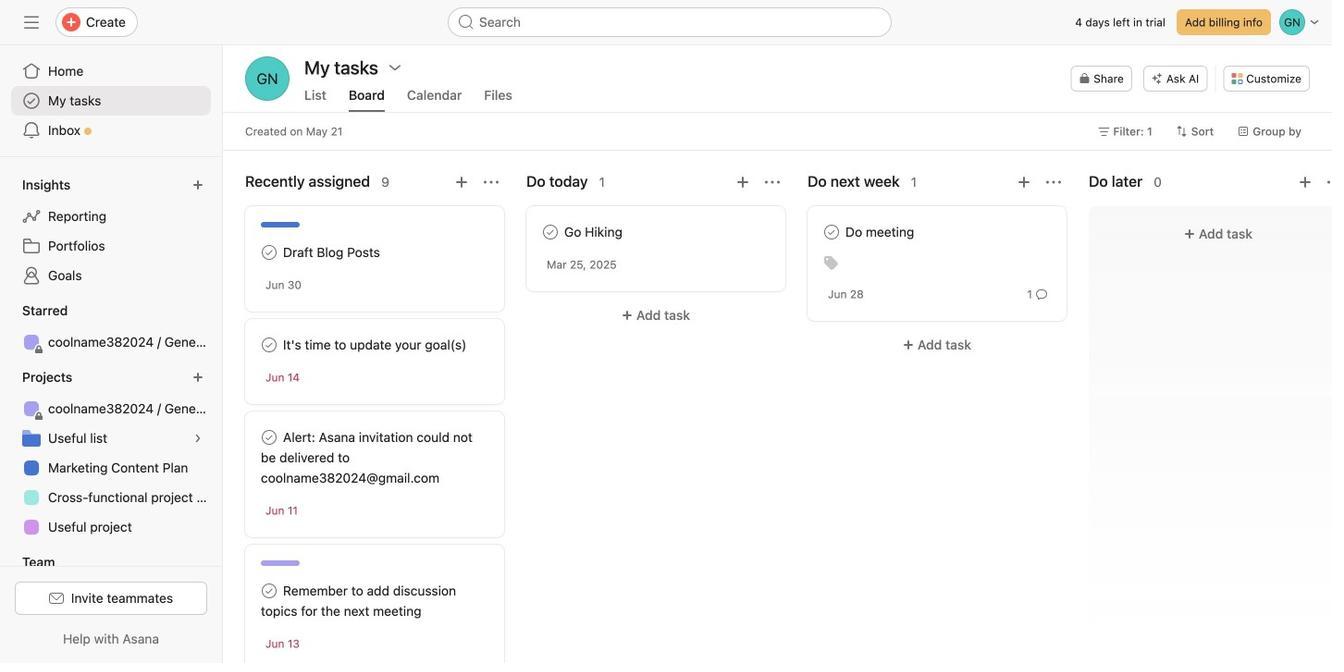 Task type: describe. For each thing, give the bounding box(es) containing it.
1 mark complete image from the top
[[258, 334, 280, 356]]

new project or portfolio image
[[193, 372, 204, 383]]

3 add task image from the left
[[1017, 175, 1032, 190]]

starred element
[[0, 294, 222, 361]]

global element
[[0, 45, 222, 156]]

1 add task image from the left
[[454, 175, 469, 190]]

see details, useful list image
[[193, 433, 204, 444]]

hide sidebar image
[[24, 15, 39, 30]]

more section actions image for 2nd add task image from right
[[765, 175, 780, 190]]

add task image
[[1299, 175, 1313, 190]]

insights element
[[0, 168, 222, 294]]



Task type: locate. For each thing, give the bounding box(es) containing it.
2 horizontal spatial more section actions image
[[1328, 175, 1333, 190]]

add task image
[[454, 175, 469, 190], [736, 175, 751, 190], [1017, 175, 1032, 190]]

1 horizontal spatial mark complete checkbox
[[821, 221, 843, 243]]

Mark complete checkbox
[[821, 221, 843, 243], [258, 580, 280, 603]]

Mark complete checkbox
[[540, 221, 562, 243], [258, 242, 280, 264], [258, 334, 280, 356], [258, 427, 280, 449]]

more section actions image
[[484, 175, 499, 190], [765, 175, 780, 190], [1328, 175, 1333, 190]]

2 more section actions image from the left
[[765, 175, 780, 190]]

1 horizontal spatial add task image
[[736, 175, 751, 190]]

more section actions image for first add task image from left
[[484, 175, 499, 190]]

1 comment image
[[1037, 289, 1048, 300]]

2 mark complete image from the top
[[258, 427, 280, 449]]

1 horizontal spatial more section actions image
[[765, 175, 780, 190]]

list box
[[448, 7, 892, 37]]

1 vertical spatial mark complete image
[[258, 427, 280, 449]]

0 vertical spatial mark complete image
[[258, 334, 280, 356]]

2 add task image from the left
[[736, 175, 751, 190]]

0 horizontal spatial more section actions image
[[484, 175, 499, 190]]

projects element
[[0, 361, 222, 546]]

mark complete image
[[540, 221, 562, 243], [821, 221, 843, 243], [258, 242, 280, 264], [258, 580, 280, 603]]

gn image
[[257, 56, 278, 101]]

more section actions image for add task icon
[[1328, 175, 1333, 190]]

0 horizontal spatial add task image
[[454, 175, 469, 190]]

1 more section actions image from the left
[[484, 175, 499, 190]]

mark complete image
[[258, 334, 280, 356], [258, 427, 280, 449]]

0 horizontal spatial mark complete checkbox
[[258, 580, 280, 603]]

3 more section actions image from the left
[[1328, 175, 1333, 190]]

new insights image
[[193, 180, 204, 191]]

1 vertical spatial mark complete checkbox
[[258, 580, 280, 603]]

2 horizontal spatial add task image
[[1017, 175, 1032, 190]]

show options image
[[388, 60, 402, 75]]

collapse section image
[[2, 555, 17, 570]]

0 vertical spatial mark complete checkbox
[[821, 221, 843, 243]]



Task type: vqa. For each thing, say whether or not it's contained in the screenshot.
FEED THE OCTOPUS!
no



